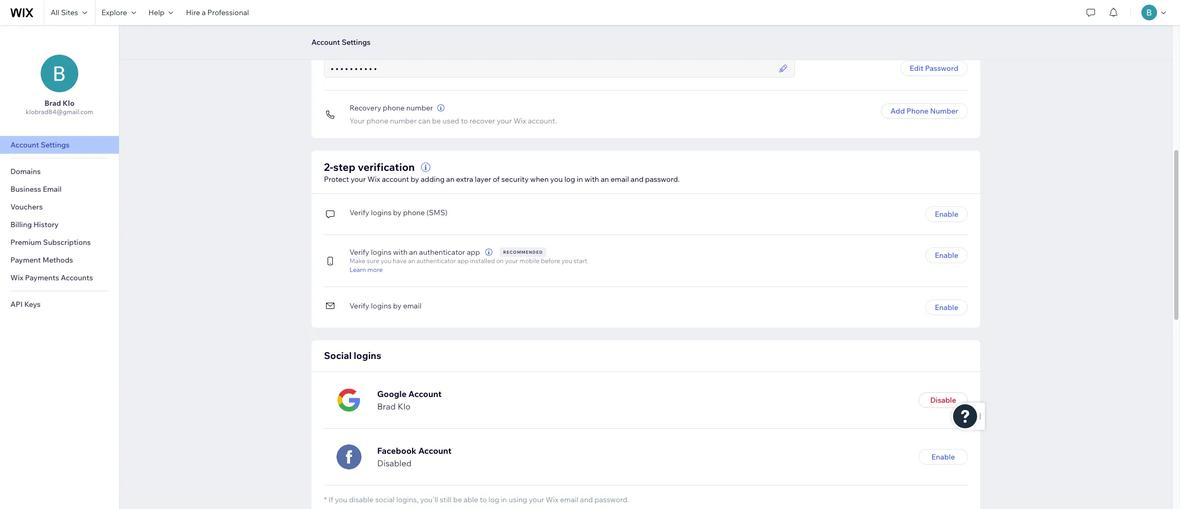 Task type: describe. For each thing, give the bounding box(es) containing it.
accounts
[[61, 273, 93, 283]]

1 horizontal spatial log
[[565, 175, 575, 184]]

wix payments accounts link
[[0, 269, 119, 287]]

hire a professional link
[[180, 0, 255, 25]]

hire
[[186, 8, 200, 17]]

add
[[891, 106, 905, 116]]

account settings for account settings 'button'
[[312, 38, 371, 47]]

brad inside the google account brad klo
[[377, 402, 396, 412]]

2 vertical spatial phone
[[403, 208, 425, 217]]

when
[[530, 175, 549, 184]]

social
[[375, 496, 395, 505]]

business
[[10, 185, 41, 194]]

a
[[202, 8, 206, 17]]

by for phone
[[393, 208, 402, 217]]

history
[[34, 220, 59, 230]]

your phone number can be used to recover your wix account.
[[350, 116, 557, 126]]

verification
[[358, 161, 415, 174]]

layer
[[475, 175, 491, 184]]

security
[[502, 175, 529, 184]]

your right using
[[529, 496, 544, 505]]

still
[[440, 496, 452, 505]]

0 horizontal spatial be
[[432, 116, 441, 126]]

logins for social logins
[[354, 350, 381, 362]]

klobrad84@gmail.com
[[26, 108, 93, 116]]

professional
[[207, 8, 249, 17]]

disable
[[349, 496, 374, 505]]

protect
[[324, 175, 349, 184]]

vouchers link
[[0, 198, 119, 216]]

api
[[10, 300, 23, 309]]

disable button
[[919, 393, 968, 409]]

start.
[[574, 257, 589, 265]]

domains
[[10, 167, 41, 176]]

your
[[350, 116, 365, 126]]

your down 2-step verification
[[351, 175, 366, 184]]

settings for account settings link
[[41, 140, 70, 150]]

recovery phone number
[[350, 103, 433, 113]]

learn more link
[[350, 265, 589, 275]]

edit password button
[[901, 61, 968, 76]]

verify for verify logins by phone (sms)
[[350, 208, 369, 217]]

methods
[[42, 256, 73, 265]]

1 vertical spatial to
[[480, 496, 487, 505]]

disabled
[[377, 459, 412, 469]]

authenticator up learn more link
[[419, 248, 465, 257]]

logins for verify logins with an authenticator app
[[371, 248, 392, 257]]

installed
[[470, 257, 495, 265]]

you right if
[[335, 496, 347, 505]]

* if you disable social logins, you'll still be able to log in using your wix email and password.
[[324, 496, 629, 505]]

recover
[[470, 116, 495, 126]]

make
[[350, 257, 365, 265]]

you left start.
[[562, 257, 572, 265]]

(sms)
[[427, 208, 448, 217]]

extra
[[456, 175, 473, 184]]

account.
[[528, 116, 557, 126]]

app up learn more link
[[467, 248, 480, 257]]

0 horizontal spatial password
[[324, 46, 357, 56]]

vouchers
[[10, 202, 43, 212]]

klo inside the google account brad klo
[[398, 402, 411, 412]]

add phone number
[[891, 106, 959, 116]]

explore
[[102, 8, 127, 17]]

edit password
[[910, 64, 959, 73]]

account inside the google account brad klo
[[409, 389, 442, 400]]

adding
[[421, 175, 445, 184]]

1 vertical spatial log
[[489, 496, 499, 505]]

recovery
[[350, 103, 381, 113]]

klo inside brad klo klobrad84@gmail.com
[[63, 99, 75, 108]]

account settings link
[[0, 136, 119, 154]]

on
[[496, 257, 504, 265]]

account
[[382, 175, 409, 184]]

step
[[333, 161, 356, 174]]

facebook
[[377, 446, 417, 457]]

password inside button
[[925, 64, 959, 73]]

by for email
[[393, 302, 402, 311]]

billing history
[[10, 220, 59, 230]]

phone for your
[[367, 116, 388, 126]]

authenticator inside make sure you have an authenticator app installed on your mobile before you start. learn more
[[417, 257, 456, 265]]

have
[[393, 257, 407, 265]]

1 horizontal spatial and
[[631, 175, 644, 184]]

account inside facebook account disabled
[[418, 446, 452, 457]]

help
[[149, 8, 165, 17]]

make sure you have an authenticator app installed on your mobile before you start. learn more
[[350, 257, 589, 274]]

api keys
[[10, 300, 41, 309]]

more
[[368, 266, 383, 274]]

phone for recovery
[[383, 103, 405, 113]]

wix payments accounts
[[10, 273, 93, 283]]

add phone number button
[[881, 103, 968, 119]]

help button
[[142, 0, 180, 25]]

phone
[[907, 106, 929, 116]]

verify logins with an authenticator app
[[350, 248, 480, 257]]

you right sure
[[381, 257, 392, 265]]

1 horizontal spatial with
[[585, 175, 599, 184]]

you right 'when' at the left
[[550, 175, 563, 184]]

1 vertical spatial with
[[393, 248, 408, 257]]

payment methods link
[[0, 252, 119, 269]]

facebook account disabled
[[377, 446, 452, 469]]

brad inside brad klo klobrad84@gmail.com
[[44, 99, 61, 108]]

social
[[324, 350, 352, 362]]

able
[[464, 496, 478, 505]]

0 vertical spatial password.
[[645, 175, 680, 184]]

payments
[[25, 273, 59, 283]]

sure
[[367, 257, 379, 265]]

verify logins by phone (sms)
[[350, 208, 448, 217]]



Task type: vqa. For each thing, say whether or not it's contained in the screenshot.
install
no



Task type: locate. For each thing, give the bounding box(es) containing it.
2-
[[324, 161, 333, 174]]

0 horizontal spatial and
[[580, 496, 593, 505]]

2 horizontal spatial email
[[611, 175, 629, 184]]

password.
[[645, 175, 680, 184], [595, 496, 629, 505]]

1 horizontal spatial password.
[[645, 175, 680, 184]]

0 vertical spatial and
[[631, 175, 644, 184]]

0 horizontal spatial in
[[501, 496, 507, 505]]

api keys link
[[0, 296, 119, 314]]

your inside make sure you have an authenticator app installed on your mobile before you start. learn more
[[505, 257, 518, 265]]

account settings inside sidebar "element"
[[10, 140, 70, 150]]

1 vertical spatial number
[[390, 116, 417, 126]]

all
[[51, 8, 59, 17]]

0 horizontal spatial account settings
[[10, 140, 70, 150]]

2 verify from the top
[[350, 248, 369, 257]]

1 vertical spatial by
[[393, 208, 402, 217]]

0 vertical spatial verify
[[350, 208, 369, 217]]

if
[[329, 496, 333, 505]]

1 horizontal spatial settings
[[342, 38, 371, 47]]

account inside sidebar "element"
[[10, 140, 39, 150]]

before
[[541, 257, 560, 265]]

google account brad klo
[[377, 389, 442, 412]]

edit
[[910, 64, 924, 73]]

subscriptions
[[43, 238, 91, 247]]

1 horizontal spatial password
[[925, 64, 959, 73]]

brad down google at the left bottom of the page
[[377, 402, 396, 412]]

phone right recovery at the left of the page
[[383, 103, 405, 113]]

to right able at the left bottom of page
[[480, 496, 487, 505]]

business email
[[10, 185, 62, 194]]

1 vertical spatial be
[[453, 496, 462, 505]]

1 vertical spatial klo
[[398, 402, 411, 412]]

premium
[[10, 238, 41, 247]]

logins down more
[[371, 302, 392, 311]]

social logins
[[324, 350, 381, 362]]

settings for account settings 'button'
[[342, 38, 371, 47]]

0 horizontal spatial to
[[461, 116, 468, 126]]

sites
[[61, 8, 78, 17]]

1 horizontal spatial brad
[[377, 402, 396, 412]]

payment
[[10, 256, 41, 265]]

logins for verify logins by email
[[371, 302, 392, 311]]

0 vertical spatial be
[[432, 116, 441, 126]]

wix down 2-step verification
[[368, 175, 380, 184]]

1 horizontal spatial in
[[577, 175, 583, 184]]

app
[[467, 248, 480, 257], [458, 257, 469, 265]]

phone left (sms)
[[403, 208, 425, 217]]

log right 'when' at the left
[[565, 175, 575, 184]]

0 vertical spatial account settings
[[312, 38, 371, 47]]

0 vertical spatial number
[[406, 103, 433, 113]]

0 horizontal spatial with
[[393, 248, 408, 257]]

log
[[565, 175, 575, 184], [489, 496, 499, 505]]

0 vertical spatial by
[[411, 175, 419, 184]]

verify logins by email
[[350, 302, 422, 311]]

1 vertical spatial account settings
[[10, 140, 70, 150]]

0 horizontal spatial settings
[[41, 140, 70, 150]]

in right 'when' at the left
[[577, 175, 583, 184]]

by
[[411, 175, 419, 184], [393, 208, 402, 217], [393, 302, 402, 311]]

wix inside sidebar "element"
[[10, 273, 23, 283]]

klo up account settings link
[[63, 99, 75, 108]]

all sites
[[51, 8, 78, 17]]

your
[[497, 116, 512, 126], [351, 175, 366, 184], [505, 257, 518, 265], [529, 496, 544, 505]]

logins down account
[[371, 208, 392, 217]]

account inside 'button'
[[312, 38, 340, 47]]

sidebar element
[[0, 25, 120, 510]]

to right used at the left of page
[[461, 116, 468, 126]]

your right on
[[505, 257, 518, 265]]

klo
[[63, 99, 75, 108], [398, 402, 411, 412]]

brad
[[44, 99, 61, 108], [377, 402, 396, 412]]

you'll
[[420, 496, 438, 505]]

phone down recovery at the left of the page
[[367, 116, 388, 126]]

2-step verification
[[324, 161, 415, 174]]

0 horizontal spatial email
[[403, 302, 422, 311]]

0 vertical spatial log
[[565, 175, 575, 184]]

number for your
[[390, 116, 417, 126]]

protect your wix account by adding an extra layer of security when you log in with an email and password.
[[324, 175, 680, 184]]

klo down google at the left bottom of the page
[[398, 402, 411, 412]]

0 vertical spatial settings
[[342, 38, 371, 47]]

number
[[931, 106, 959, 116]]

1 vertical spatial verify
[[350, 248, 369, 257]]

verify
[[350, 208, 369, 217], [350, 248, 369, 257], [350, 302, 369, 311]]

app inside make sure you have an authenticator app installed on your mobile before you start. learn more
[[458, 257, 469, 265]]

password
[[324, 46, 357, 56], [925, 64, 959, 73]]

you
[[550, 175, 563, 184], [381, 257, 392, 265], [562, 257, 572, 265], [335, 496, 347, 505]]

0 horizontal spatial klo
[[63, 99, 75, 108]]

2 vertical spatial verify
[[350, 302, 369, 311]]

account settings for account settings link
[[10, 140, 70, 150]]

logins right social
[[354, 350, 381, 362]]

logins up more
[[371, 248, 392, 257]]

logins for verify logins by phone (sms)
[[371, 208, 392, 217]]

*
[[324, 496, 327, 505]]

of
[[493, 175, 500, 184]]

1 horizontal spatial be
[[453, 496, 462, 505]]

0 vertical spatial to
[[461, 116, 468, 126]]

wix down payment
[[10, 273, 23, 283]]

disable
[[931, 396, 956, 406]]

by left adding
[[411, 175, 419, 184]]

app left the installed
[[458, 257, 469, 265]]

None text field
[[328, 59, 776, 77]]

recommended
[[503, 250, 543, 255]]

business email link
[[0, 181, 119, 198]]

1 vertical spatial brad
[[377, 402, 396, 412]]

verify up learn
[[350, 248, 369, 257]]

verify for verify logins with an authenticator app
[[350, 248, 369, 257]]

billing
[[10, 220, 32, 230]]

1 horizontal spatial email
[[560, 496, 579, 505]]

can
[[418, 116, 431, 126]]

0 vertical spatial with
[[585, 175, 599, 184]]

with
[[585, 175, 599, 184], [393, 248, 408, 257]]

domains link
[[0, 163, 119, 181]]

wix right using
[[546, 496, 559, 505]]

and
[[631, 175, 644, 184], [580, 496, 593, 505]]

wix
[[514, 116, 526, 126], [368, 175, 380, 184], [10, 273, 23, 283], [546, 496, 559, 505]]

in left using
[[501, 496, 507, 505]]

billing history link
[[0, 216, 119, 234]]

be right still
[[453, 496, 462, 505]]

settings inside 'button'
[[342, 38, 371, 47]]

number down recovery phone number at the left of page
[[390, 116, 417, 126]]

payment methods
[[10, 256, 73, 265]]

2 vertical spatial email
[[560, 496, 579, 505]]

premium subscriptions
[[10, 238, 91, 247]]

1 horizontal spatial account settings
[[312, 38, 371, 47]]

1 vertical spatial phone
[[367, 116, 388, 126]]

email
[[611, 175, 629, 184], [403, 302, 422, 311], [560, 496, 579, 505]]

brad up account settings link
[[44, 99, 61, 108]]

1 horizontal spatial klo
[[398, 402, 411, 412]]

1 vertical spatial email
[[403, 302, 422, 311]]

0 horizontal spatial password.
[[595, 496, 629, 505]]

logins,
[[396, 496, 419, 505]]

0 horizontal spatial brad
[[44, 99, 61, 108]]

log right able at the left bottom of page
[[489, 496, 499, 505]]

account
[[312, 38, 340, 47], [10, 140, 39, 150], [409, 389, 442, 400], [418, 446, 452, 457]]

mobile
[[520, 257, 540, 265]]

0 vertical spatial email
[[611, 175, 629, 184]]

number for recovery
[[406, 103, 433, 113]]

wix left "account." at left
[[514, 116, 526, 126]]

0 vertical spatial in
[[577, 175, 583, 184]]

number up can
[[406, 103, 433, 113]]

verify for verify logins by email
[[350, 302, 369, 311]]

0 horizontal spatial log
[[489, 496, 499, 505]]

1 horizontal spatial to
[[480, 496, 487, 505]]

0 vertical spatial klo
[[63, 99, 75, 108]]

1 vertical spatial and
[[580, 496, 593, 505]]

verify down 2-step verification
[[350, 208, 369, 217]]

2 vertical spatial by
[[393, 302, 402, 311]]

to
[[461, 116, 468, 126], [480, 496, 487, 505]]

1 vertical spatial password.
[[595, 496, 629, 505]]

3 verify from the top
[[350, 302, 369, 311]]

1 vertical spatial settings
[[41, 140, 70, 150]]

1 vertical spatial password
[[925, 64, 959, 73]]

by down account
[[393, 208, 402, 217]]

learn
[[350, 266, 366, 274]]

number
[[406, 103, 433, 113], [390, 116, 417, 126]]

0 vertical spatial password
[[324, 46, 357, 56]]

0 vertical spatial brad
[[44, 99, 61, 108]]

authenticator right have
[[417, 257, 456, 265]]

used
[[443, 116, 459, 126]]

premium subscriptions link
[[0, 234, 119, 252]]

be right can
[[432, 116, 441, 126]]

brad klo klobrad84@gmail.com
[[26, 99, 93, 116]]

account settings inside 'button'
[[312, 38, 371, 47]]

google
[[377, 389, 407, 400]]

account settings
[[312, 38, 371, 47], [10, 140, 70, 150]]

0 vertical spatial phone
[[383, 103, 405, 113]]

an inside make sure you have an authenticator app installed on your mobile before you start. learn more
[[408, 257, 415, 265]]

by down have
[[393, 302, 402, 311]]

keys
[[24, 300, 41, 309]]

authenticator
[[419, 248, 465, 257], [417, 257, 456, 265]]

phone
[[383, 103, 405, 113], [367, 116, 388, 126], [403, 208, 425, 217]]

1 vertical spatial in
[[501, 496, 507, 505]]

your right recover
[[497, 116, 512, 126]]

settings inside sidebar "element"
[[41, 140, 70, 150]]

email
[[43, 185, 62, 194]]

enable button
[[926, 207, 968, 222], [926, 248, 968, 264], [926, 300, 968, 316], [919, 450, 968, 465]]

verify down learn
[[350, 302, 369, 311]]

1 verify from the top
[[350, 208, 369, 217]]



